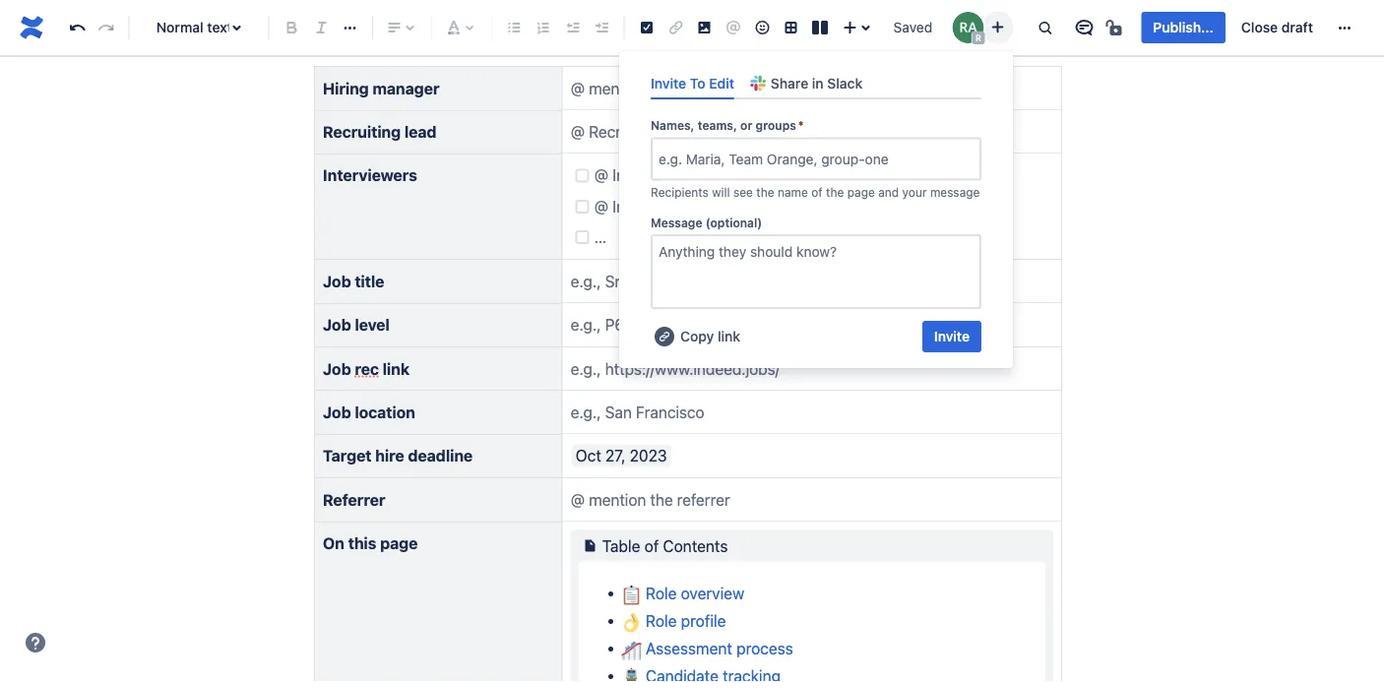 Task type: describe. For each thing, give the bounding box(es) containing it.
oct
[[576, 447, 601, 465]]

draft
[[1282, 19, 1313, 35]]

0 horizontal spatial link
[[383, 359, 410, 378]]

:ok_hand: image
[[622, 613, 642, 632]]

recipients
[[651, 186, 709, 200]]

interviewers
[[323, 166, 417, 185]]

role overview link
[[622, 584, 745, 605]]

numbered list ⌘⇧7 image
[[532, 16, 555, 39]]

job for job level
[[323, 315, 351, 334]]

normal text
[[156, 19, 232, 35]]

comment icon image
[[1073, 16, 1096, 39]]

oct 27, 2023
[[576, 447, 667, 465]]

0 vertical spatial of
[[812, 186, 823, 200]]

job rec link
[[323, 359, 410, 378]]

e.g. maria, team orange, group-one
[[659, 151, 889, 167]]

job location
[[323, 403, 415, 422]]

rec
[[355, 359, 379, 378]]

assessment process link
[[622, 639, 793, 660]]

slack
[[827, 75, 863, 91]]

message
[[651, 216, 703, 230]]

link inside popup button
[[718, 329, 741, 345]]

recipients will see the name of the page and your message
[[651, 186, 980, 200]]

on
[[323, 534, 344, 553]]

copy
[[680, 329, 714, 345]]

invite for invite
[[934, 329, 970, 345]]

close draft
[[1241, 19, 1313, 35]]

see
[[733, 186, 753, 200]]

more image
[[1333, 16, 1357, 39]]

hiring manager
[[323, 79, 440, 97]]

2023
[[630, 447, 667, 465]]

manager
[[373, 79, 440, 97]]

1 vertical spatial of
[[645, 537, 659, 555]]

publish...
[[1153, 19, 1214, 35]]

names, teams, or groups *
[[651, 119, 804, 133]]

0 vertical spatial page
[[847, 186, 875, 200]]

on this page
[[323, 534, 418, 553]]

assessment process
[[642, 639, 793, 658]]

role overview
[[642, 584, 745, 603]]

invite for invite to edit
[[651, 75, 686, 91]]

job for job location
[[323, 403, 351, 422]]

edit
[[709, 75, 734, 91]]

in
[[812, 75, 824, 91]]

bullet list ⌘⇧8 image
[[503, 16, 526, 39]]

table of contents
[[602, 537, 728, 555]]

assessment
[[646, 639, 732, 658]]

job level
[[323, 315, 390, 334]]

copy link
[[680, 329, 741, 345]]

one
[[865, 151, 889, 167]]

italic ⌘i image
[[309, 16, 333, 39]]

contents
[[663, 537, 728, 555]]

undo ⌘z image
[[66, 16, 89, 39]]

lead
[[404, 122, 437, 141]]

layouts image
[[808, 16, 832, 39]]

copy link button
[[651, 321, 742, 353]]



Task type: locate. For each thing, give the bounding box(es) containing it.
to
[[690, 75, 706, 91]]

no restrictions image
[[1104, 16, 1128, 39]]

:tram: image
[[622, 668, 642, 682], [622, 668, 642, 682]]

share in slack
[[771, 75, 863, 91]]

outdent ⇧tab image
[[561, 16, 584, 39]]

1 vertical spatial link
[[383, 359, 410, 378]]

of right "name"
[[812, 186, 823, 200]]

name
[[778, 186, 808, 200]]

e.g.
[[659, 151, 682, 167]]

location
[[355, 403, 415, 422]]

invite inside button
[[934, 329, 970, 345]]

referrer
[[323, 490, 386, 509]]

1 vertical spatial invite
[[934, 329, 970, 345]]

Names, teams, or groups e.g. Maria, Team Orange, group-one text field
[[659, 149, 662, 169]]

27,
[[605, 447, 626, 465]]

link image
[[664, 16, 688, 39]]

of right table
[[645, 537, 659, 555]]

job for job title
[[323, 272, 351, 290]]

0 horizontal spatial the
[[756, 186, 774, 200]]

invite button
[[922, 321, 982, 353]]

indent tab image
[[590, 16, 613, 39]]

job left rec
[[323, 359, 351, 378]]

emoji image
[[751, 16, 774, 39]]

normal text button
[[137, 6, 261, 49]]

saved
[[894, 19, 933, 35]]

1 horizontal spatial of
[[812, 186, 823, 200]]

will
[[712, 186, 730, 200]]

of
[[812, 186, 823, 200], [645, 537, 659, 555]]

or
[[741, 119, 753, 133]]

normal
[[156, 19, 204, 35]]

job title
[[323, 272, 384, 290]]

table
[[602, 537, 640, 555]]

2 job from the top
[[323, 315, 351, 334]]

tab list containing invite to edit
[[643, 67, 990, 100]]

level
[[355, 315, 390, 334]]

invite inside tab list
[[651, 75, 686, 91]]

find and replace image
[[1033, 16, 1057, 39]]

message (optional)
[[651, 216, 762, 230]]

overview
[[681, 584, 745, 603]]

invite to edit
[[651, 75, 734, 91]]

team
[[729, 151, 763, 167]]

:roller_coaster: image
[[622, 640, 642, 660]]

tab list
[[643, 67, 990, 100]]

3 job from the top
[[323, 359, 351, 378]]

group-
[[821, 151, 865, 167]]

table of contents image
[[579, 534, 602, 558]]

title
[[355, 272, 384, 290]]

recruiting
[[323, 122, 401, 141]]

add image, video, or file image
[[693, 16, 717, 39]]

link
[[718, 329, 741, 345], [383, 359, 410, 378]]

Message (optional) text field
[[651, 235, 982, 309]]

role for overview
[[646, 584, 677, 603]]

1 horizontal spatial invite
[[934, 329, 970, 345]]

job for job rec link
[[323, 359, 351, 378]]

confluence image
[[16, 12, 47, 43], [16, 12, 47, 43]]

invite to edit image
[[986, 15, 1010, 39]]

:roller_coaster: image
[[622, 640, 642, 660]]

target
[[323, 447, 372, 465]]

role up "role profile" link
[[646, 584, 677, 603]]

hire
[[375, 447, 404, 465]]

names,
[[651, 119, 695, 133]]

page left and
[[847, 186, 875, 200]]

job left the title
[[323, 272, 351, 290]]

text
[[207, 19, 232, 35]]

close draft button
[[1230, 12, 1325, 43]]

hiring
[[323, 79, 369, 97]]

role
[[646, 584, 677, 603], [646, 611, 677, 630]]

role profile
[[642, 611, 726, 630]]

1 horizontal spatial link
[[718, 329, 741, 345]]

orange,
[[767, 151, 818, 167]]

message
[[930, 186, 980, 200]]

action item image
[[635, 16, 659, 39]]

link right copy
[[718, 329, 741, 345]]

groups
[[756, 119, 796, 133]]

job up target
[[323, 403, 351, 422]]

2 the from the left
[[826, 186, 844, 200]]

redo ⌘⇧z image
[[94, 16, 118, 39]]

page right this
[[380, 534, 418, 553]]

role right :ok_hand: image
[[646, 611, 677, 630]]

page
[[847, 186, 875, 200], [380, 534, 418, 553]]

*
[[798, 119, 804, 133]]

table image
[[779, 16, 803, 39]]

role profile link
[[622, 611, 726, 632]]

more formatting image
[[338, 16, 362, 39]]

maria,
[[686, 151, 725, 167]]

mention image
[[722, 16, 745, 39]]

role for profile
[[646, 611, 677, 630]]

teams,
[[698, 119, 737, 133]]

the down group-
[[826, 186, 844, 200]]

job left "level" in the top of the page
[[323, 315, 351, 334]]

0 vertical spatial link
[[718, 329, 741, 345]]

job
[[323, 272, 351, 290], [323, 315, 351, 334], [323, 359, 351, 378], [323, 403, 351, 422]]

0 vertical spatial role
[[646, 584, 677, 603]]

1 role from the top
[[646, 584, 677, 603]]

target hire deadline
[[323, 447, 473, 465]]

profile
[[681, 611, 726, 630]]

2 role from the top
[[646, 611, 677, 630]]

process
[[737, 639, 793, 658]]

share
[[771, 75, 809, 91]]

1 the from the left
[[756, 186, 774, 200]]

help image
[[24, 631, 47, 655]]

the
[[756, 186, 774, 200], [826, 186, 844, 200]]

1 vertical spatial role
[[646, 611, 677, 630]]

0 horizontal spatial of
[[645, 537, 659, 555]]

0 horizontal spatial page
[[380, 534, 418, 553]]

1 horizontal spatial the
[[826, 186, 844, 200]]

1 horizontal spatial page
[[847, 186, 875, 200]]

ruby anderson image
[[953, 12, 984, 43]]

invite
[[651, 75, 686, 91], [934, 329, 970, 345]]

deadline
[[408, 447, 473, 465]]

:ok_hand: image
[[622, 613, 642, 632]]

1 vertical spatial page
[[380, 534, 418, 553]]

recruiting lead
[[323, 122, 437, 141]]

4 job from the top
[[323, 403, 351, 422]]

0 horizontal spatial invite
[[651, 75, 686, 91]]

this
[[348, 534, 376, 553]]

your
[[902, 186, 927, 200]]

and
[[878, 186, 899, 200]]

link right rec
[[383, 359, 410, 378]]

publish... button
[[1142, 12, 1226, 43]]

(optional)
[[706, 216, 762, 230]]

bold ⌘b image
[[280, 16, 304, 39]]

1 job from the top
[[323, 272, 351, 290]]

:clipboard: image
[[622, 585, 642, 605], [622, 585, 642, 605]]

close
[[1241, 19, 1278, 35]]

0 vertical spatial invite
[[651, 75, 686, 91]]

the right see
[[756, 186, 774, 200]]



Task type: vqa. For each thing, say whether or not it's contained in the screenshot.
the Job level
yes



